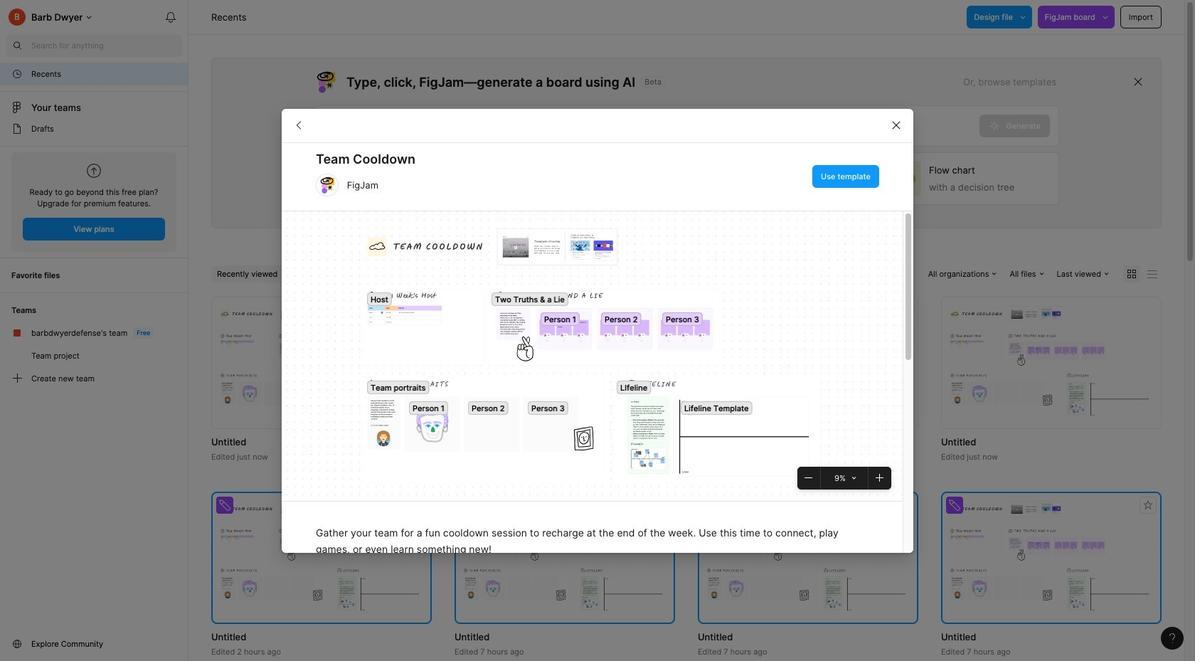 Task type: describe. For each thing, give the bounding box(es) containing it.
recent 16 image
[[11, 68, 23, 80]]

Search for anything text field
[[31, 40, 182, 51]]

select zoom level image
[[853, 476, 857, 480]]

community 16 image
[[11, 638, 23, 650]]

bell 32 image
[[159, 6, 182, 28]]

search 32 image
[[6, 34, 28, 57]]



Task type: locate. For each thing, give the bounding box(es) containing it.
dialog
[[282, 108, 914, 661]]

page 16 image
[[11, 123, 23, 135]]

Ex: A weekly team meeting, starting with an ice breaker field
[[315, 106, 980, 146]]

file thumbnail image
[[219, 306, 425, 420], [462, 306, 668, 420], [705, 306, 912, 420], [949, 306, 1155, 420], [219, 501, 425, 615], [462, 501, 668, 615], [705, 501, 912, 615], [949, 501, 1155, 615]]



Task type: vqa. For each thing, say whether or not it's contained in the screenshot.
Weekly team cooldown image
no



